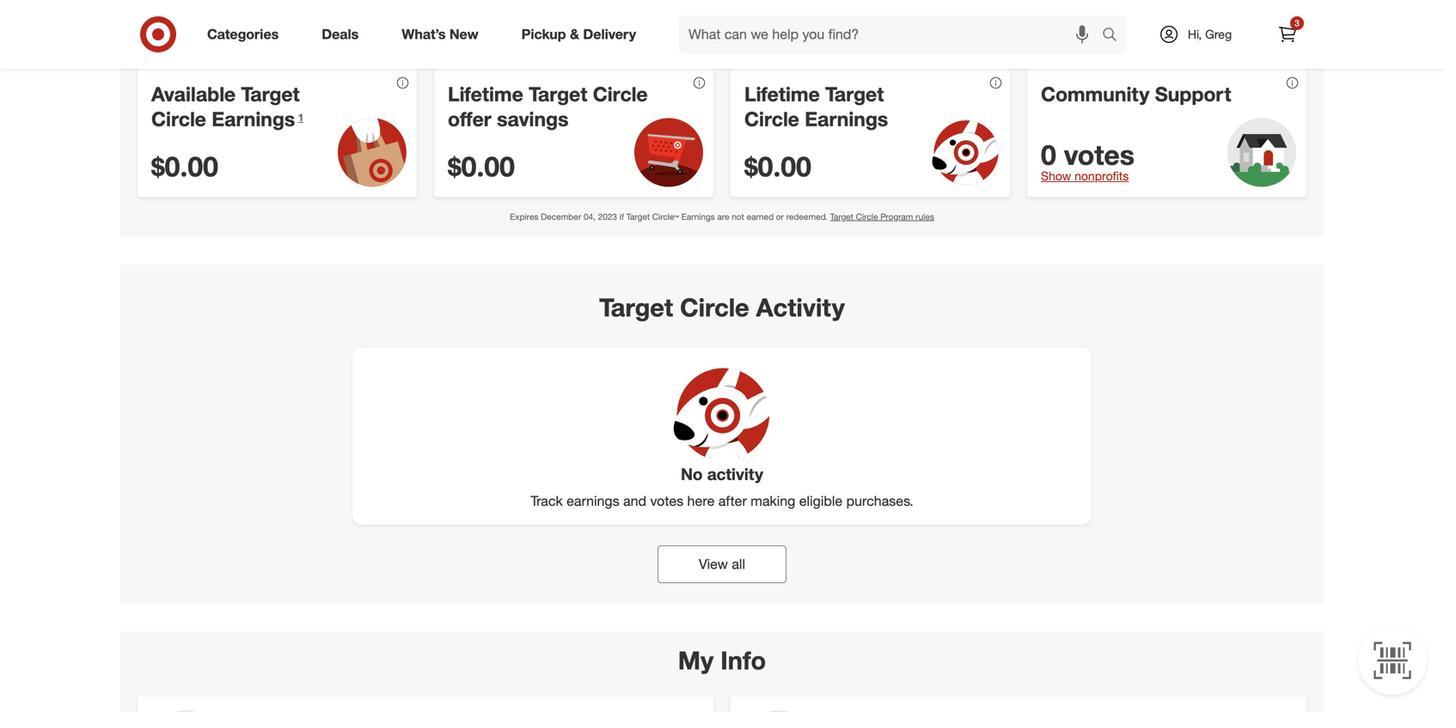 Task type: describe. For each thing, give the bounding box(es) containing it.
categories link
[[193, 15, 300, 53]]

no
[[681, 464, 703, 484]]

available target
[[151, 82, 300, 106]]

2023
[[598, 212, 617, 222]]

0
[[1041, 138, 1056, 172]]

$0.00 for lifetime target circle earnings
[[744, 150, 811, 183]]

04,
[[584, 212, 596, 222]]

or
[[776, 212, 784, 222]]

pickup & delivery link
[[507, 15, 658, 53]]

support
[[1155, 82, 1232, 106]]

available target circle earnings 1
[[151, 82, 304, 131]]

not
[[732, 212, 744, 222]]

my
[[678, 646, 714, 676]]

my info
[[678, 646, 766, 676]]

1 link
[[298, 111, 304, 124]]

view all button
[[658, 546, 787, 584]]

search button
[[1094, 15, 1136, 57]]

3
[[1295, 18, 1300, 28]]

purchases.
[[846, 493, 914, 510]]

track
[[531, 493, 563, 510]]

hi, greg
[[1188, 27, 1232, 42]]

3 link
[[1269, 15, 1307, 53]]

community
[[1041, 82, 1150, 106]]

target circle program rules link
[[830, 212, 934, 222]]

eligible
[[799, 493, 843, 510]]

earned
[[747, 212, 774, 222]]

view all link
[[658, 546, 787, 584]]

track earnings and votes here after making eligible purchases.
[[531, 493, 914, 510]]

circle earnings for lifetime target
[[744, 107, 888, 131]]

community support
[[1041, 82, 1232, 106]]

view all
[[699, 556, 745, 573]]

1 $0.00 from the left
[[151, 150, 218, 183]]

what's
[[402, 26, 446, 43]]

pickup & delivery
[[522, 26, 636, 43]]

rules
[[916, 212, 934, 222]]

circle™
[[652, 212, 679, 222]]

after
[[719, 493, 747, 510]]

december
[[541, 212, 581, 222]]

and
[[623, 493, 647, 510]]

earnings
[[681, 212, 715, 222]]

lifetime target
[[744, 82, 884, 106]]

info
[[721, 646, 766, 676]]



Task type: locate. For each thing, give the bounding box(es) containing it.
2 $0.00 from the left
[[448, 150, 515, 183]]

view
[[699, 556, 728, 573]]

circle earnings down lifetime target
[[744, 107, 888, 131]]

circle
[[856, 212, 878, 222], [680, 292, 749, 323]]

circle left program
[[856, 212, 878, 222]]

search
[[1094, 28, 1136, 44]]

votes right 0
[[1064, 138, 1135, 172]]

$0.00
[[151, 150, 218, 183], [448, 150, 515, 183], [744, 150, 811, 183]]

$0.00 down offer savings
[[448, 150, 515, 183]]

pickup
[[522, 26, 566, 43]]

circle earnings inside available target circle earnings 1
[[151, 107, 295, 131]]

lifetime target circle
[[448, 82, 648, 106]]

1 circle earnings from the left
[[151, 107, 295, 131]]

delivery
[[583, 26, 636, 43]]

0 horizontal spatial $0.00
[[151, 150, 218, 183]]

no activity
[[681, 464, 763, 484]]

show
[[1041, 169, 1071, 184]]

earnings
[[567, 493, 620, 510]]

votes
[[1064, 138, 1135, 172], [650, 493, 684, 510]]

1 horizontal spatial $0.00
[[448, 150, 515, 183]]

show nonprofits link
[[1041, 169, 1129, 184]]

nonprofits
[[1075, 169, 1129, 184]]

target circle activity
[[599, 292, 845, 323]]

expires
[[510, 212, 538, 222]]

1 vertical spatial votes
[[650, 493, 684, 510]]

circle left activity
[[680, 292, 749, 323]]

categories
[[207, 26, 279, 43]]

lifetime target circle earnings
[[744, 82, 888, 131]]

&
[[570, 26, 579, 43]]

making
[[751, 493, 795, 510]]

0 vertical spatial circle
[[856, 212, 878, 222]]

what's new
[[402, 26, 479, 43]]

expires december 04, 2023 if target circle™ earnings are not earned or redeemed. target circle program rules
[[510, 212, 934, 222]]

deals
[[322, 26, 359, 43]]

are
[[717, 212, 730, 222]]

0 vertical spatial votes
[[1064, 138, 1135, 172]]

greg
[[1205, 27, 1232, 42]]

hi,
[[1188, 27, 1202, 42]]

lifetime target circle offer savings
[[448, 82, 648, 131]]

here
[[687, 493, 715, 510]]

0 horizontal spatial votes
[[650, 493, 684, 510]]

votes inside 0 votes show nonprofits
[[1064, 138, 1135, 172]]

1 vertical spatial circle
[[680, 292, 749, 323]]

new
[[449, 26, 479, 43]]

program
[[881, 212, 913, 222]]

0 votes show nonprofits
[[1041, 138, 1135, 184]]

redeemed.
[[786, 212, 828, 222]]

offer savings
[[448, 107, 569, 131]]

target
[[626, 212, 650, 222], [830, 212, 854, 222], [599, 292, 673, 323]]

$0.00 down available target circle earnings 1
[[151, 150, 218, 183]]

3 $0.00 from the left
[[744, 150, 811, 183]]

2 horizontal spatial $0.00
[[744, 150, 811, 183]]

1 horizontal spatial votes
[[1064, 138, 1135, 172]]

$0.00 for lifetime target circle offer savings
[[448, 150, 515, 183]]

What can we help you find? suggestions appear below search field
[[678, 15, 1106, 53]]

activity
[[707, 464, 763, 484]]

votes right and
[[650, 493, 684, 510]]

0 horizontal spatial circle earnings
[[151, 107, 295, 131]]

if
[[620, 212, 624, 222]]

deals link
[[307, 15, 380, 53]]

1 horizontal spatial circle
[[856, 212, 878, 222]]

circle earnings
[[151, 107, 295, 131], [744, 107, 888, 131]]

$0.00 up or
[[744, 150, 811, 183]]

0 horizontal spatial circle
[[680, 292, 749, 323]]

what's new link
[[387, 15, 500, 53]]

all
[[732, 556, 745, 573]]

circle earnings down available target
[[151, 107, 295, 131]]

1
[[298, 111, 304, 124]]

1 horizontal spatial circle earnings
[[744, 107, 888, 131]]

circle earnings for available target
[[151, 107, 295, 131]]

activity
[[756, 292, 845, 323]]

2 circle earnings from the left
[[744, 107, 888, 131]]



Task type: vqa. For each thing, say whether or not it's contained in the screenshot.
2nd circle earnings from left
yes



